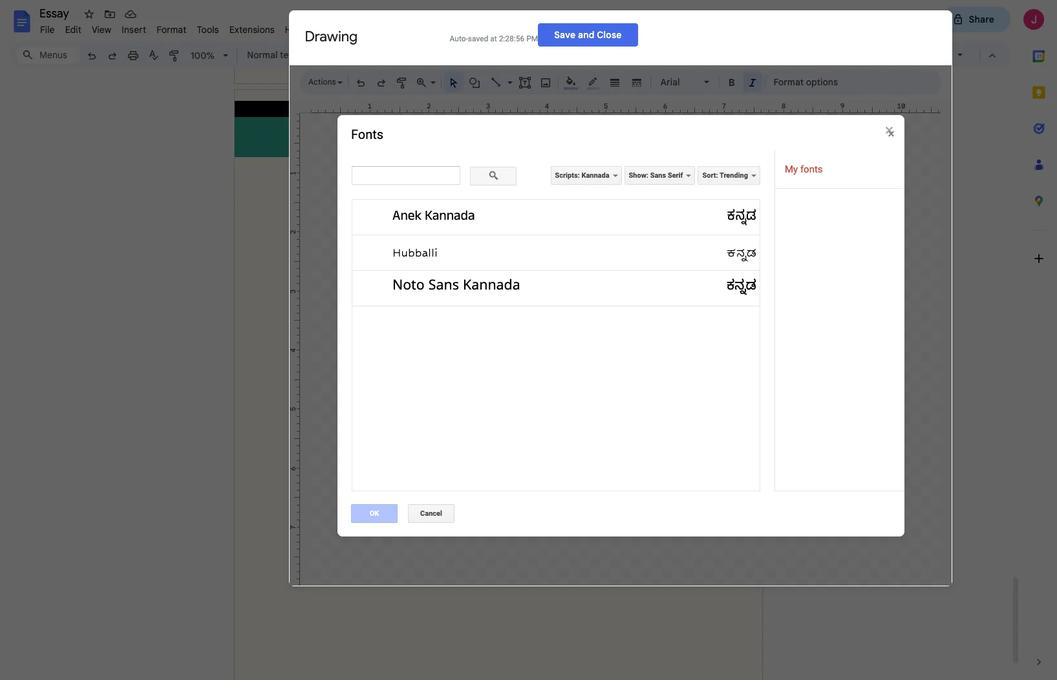 Task type: describe. For each thing, give the bounding box(es) containing it.
save and close button
[[538, 23, 638, 46]]

Star checkbox
[[80, 5, 98, 23]]

drawing dialog
[[289, 10, 952, 586]]

at
[[490, 34, 497, 43]]

auto-saved at 2:28:56 pm
[[450, 34, 538, 43]]

pm
[[527, 34, 538, 43]]

menu bar banner
[[0, 0, 1057, 680]]

menu bar inside menu bar banner
[[35, 17, 310, 38]]



Task type: locate. For each thing, give the bounding box(es) containing it.
auto-
[[450, 34, 468, 43]]

drawing heading
[[305, 27, 434, 46]]

drawing application
[[0, 0, 1057, 680]]

share. private to only me. image
[[952, 13, 964, 25]]

Rename text field
[[35, 5, 76, 21]]

drawing
[[305, 27, 358, 45]]

menu bar
[[35, 17, 310, 38]]

tab list inside menu bar banner
[[1021, 38, 1057, 644]]

Menus field
[[16, 46, 81, 64]]

save and close
[[554, 29, 622, 40]]

close
[[597, 29, 622, 40]]

main toolbar
[[80, 0, 876, 367]]

save
[[554, 29, 576, 40]]

tab list
[[1021, 38, 1057, 644]]

2:28:56
[[499, 34, 525, 43]]

and
[[578, 29, 595, 40]]

saved
[[468, 34, 489, 43]]



Task type: vqa. For each thing, say whether or not it's contained in the screenshot.
4th heading from the top
no



